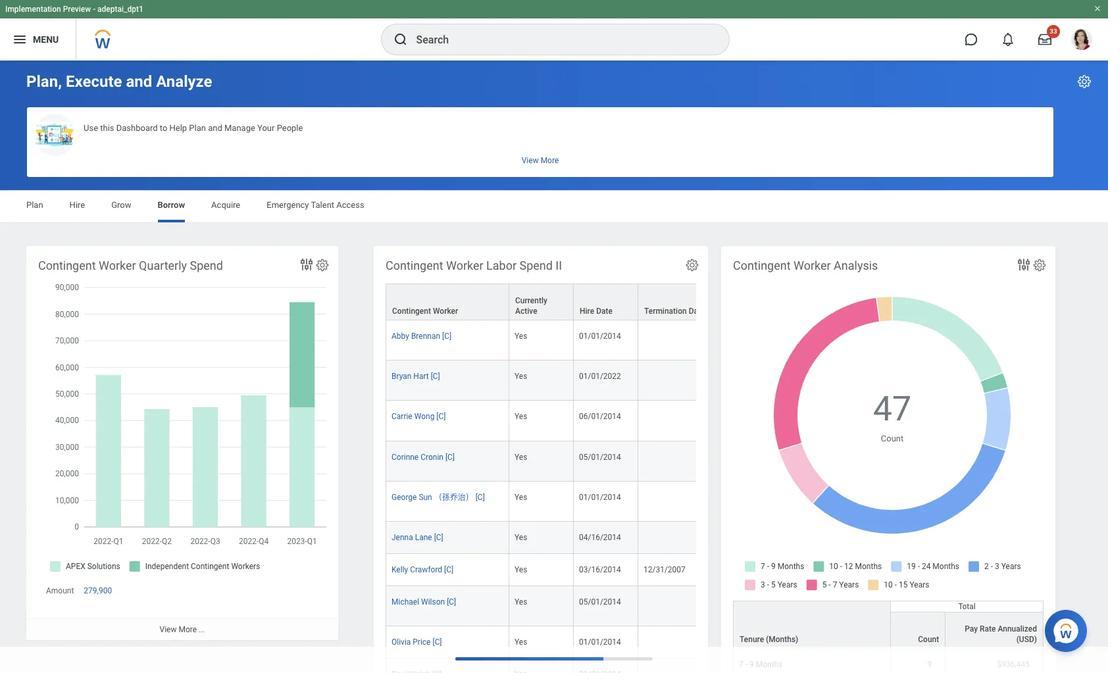 Task type: locate. For each thing, give the bounding box(es) containing it.
currently active column header
[[510, 284, 574, 321]]

[c] right price
[[433, 638, 442, 647]]

[c] right the "cronin"
[[446, 453, 455, 462]]

8 yes from the top
[[515, 598, 528, 607]]

worker left labor
[[446, 259, 484, 273]]

and left analyze
[[126, 72, 152, 91]]

6 yes from the top
[[515, 533, 528, 542]]

contingent inside popup button
[[392, 307, 431, 316]]

contingent for contingent worker quarterly spend
[[38, 259, 96, 273]]

05/01/2014 down 06/01/2014
[[579, 453, 621, 462]]

more
[[179, 626, 197, 635]]

0 vertical spatial and
[[126, 72, 152, 91]]

hart
[[414, 372, 429, 381]]

configure and view chart data image
[[299, 257, 315, 273]]

view more ...
[[160, 626, 205, 635]]

worker inside contingent worker quarterly spend element
[[99, 259, 136, 273]]

7 - 9 months element
[[739, 658, 783, 670]]

cell for jenna lane [c]
[[639, 522, 716, 554]]

9 down count popup button
[[928, 660, 932, 670]]

0 horizontal spatial 9
[[750, 660, 754, 670]]

[c] right wilson
[[447, 598, 456, 607]]

9 inside button
[[928, 660, 932, 670]]

[c] for jenna lane [c]
[[434, 533, 444, 542]]

2 01/01/2014 from the top
[[579, 493, 621, 502]]

yes for michael wilson [c]
[[515, 598, 528, 607]]

1 vertical spatial count
[[919, 635, 940, 645]]

tenure (months) button
[[734, 602, 891, 649]]

1 horizontal spatial plan
[[189, 123, 206, 133]]

2 05/01/2014 from the top
[[579, 598, 621, 607]]

worker for quarterly
[[99, 259, 136, 273]]

preview
[[63, 5, 91, 14]]

yes
[[515, 332, 528, 341], [515, 372, 528, 381], [515, 412, 528, 422], [515, 453, 528, 462], [515, 493, 528, 502], [515, 533, 528, 542], [515, 566, 528, 575], [515, 598, 528, 607], [515, 638, 528, 647]]

configure contingent worker quarterly spend image
[[315, 258, 330, 273]]

2 cell from the top
[[639, 361, 716, 401]]

kelly crawford [c]
[[392, 566, 454, 575]]

spend left ii
[[520, 259, 553, 273]]

cell
[[639, 321, 716, 361], [639, 361, 716, 401], [639, 401, 716, 442], [639, 442, 716, 482], [639, 482, 716, 522], [639, 522, 716, 554], [639, 587, 716, 627], [639, 627, 716, 659], [639, 659, 716, 674]]

spend for quarterly
[[190, 259, 223, 273]]

[c] for bryan hart [c]
[[431, 372, 440, 381]]

configure contingent worker analysis image
[[1033, 258, 1048, 273]]

hire inside popup button
[[580, 307, 595, 316]]

7 cell from the top
[[639, 587, 716, 627]]

tab list containing plan
[[13, 191, 1096, 223]]

corinne
[[392, 453, 419, 462]]

kelly crawford [c] link
[[392, 563, 454, 575]]

1 vertical spatial 01/01/2014
[[579, 493, 621, 502]]

this
[[100, 123, 114, 133]]

row
[[386, 284, 1085, 321], [386, 321, 1085, 361], [386, 361, 1085, 401], [386, 401, 1085, 442], [386, 442, 1085, 482], [386, 482, 1085, 522], [386, 522, 1085, 554], [386, 554, 1085, 587], [386, 587, 1085, 627], [733, 601, 1044, 649], [733, 612, 1044, 649], [386, 627, 1085, 659], [733, 649, 1044, 674], [386, 659, 1085, 674]]

corinne cronin [c]
[[392, 453, 455, 462]]

1 05/01/2014 from the top
[[579, 453, 621, 462]]

worker for analysis
[[794, 259, 831, 273]]

justify image
[[12, 32, 28, 47]]

date inside popup button
[[689, 307, 705, 316]]

01/01/2014
[[579, 332, 621, 341], [579, 493, 621, 502], [579, 638, 621, 647]]

1 horizontal spatial hire
[[580, 307, 595, 316]]

emergency
[[267, 200, 309, 210]]

[c]
[[442, 332, 452, 341], [431, 372, 440, 381], [437, 412, 446, 422], [446, 453, 455, 462], [476, 493, 485, 502], [434, 533, 444, 542], [444, 566, 454, 575], [447, 598, 456, 607], [433, 638, 442, 647]]

7 yes from the top
[[515, 566, 528, 575]]

4 cell from the top
[[639, 442, 716, 482]]

1 horizontal spatial spend
[[520, 259, 553, 273]]

adeptai_dpt1
[[97, 5, 143, 14]]

worker left quarterly
[[99, 259, 136, 273]]

01/01/2022
[[579, 372, 621, 381]]

kelly
[[392, 566, 408, 575]]

3 yes from the top
[[515, 412, 528, 422]]

jenna lane [c] link
[[392, 531, 444, 542]]

- inside row
[[746, 660, 748, 670]]

2 date from the left
[[689, 307, 705, 316]]

cronin
[[421, 453, 444, 462]]

active
[[516, 307, 538, 316]]

abby brennan [c]
[[392, 332, 452, 341]]

date
[[597, 307, 613, 316], [689, 307, 705, 316]]

0 vertical spatial plan
[[189, 123, 206, 133]]

(usd)
[[1017, 635, 1038, 645]]

contingent worker analysis element
[[722, 246, 1056, 674]]

3 cell from the top
[[639, 401, 716, 442]]

cell for george sun （孫乔治） [c]
[[639, 482, 716, 522]]

hire date column header
[[574, 284, 639, 321]]

tab list
[[13, 191, 1096, 223]]

plan, execute and analyze
[[26, 72, 212, 91]]

close environment banner image
[[1094, 5, 1102, 13]]

carrie wong [c]
[[392, 412, 446, 422]]

notifications large image
[[1002, 33, 1015, 46]]

1 01/01/2014 from the top
[[579, 332, 621, 341]]

1 cell from the top
[[639, 321, 716, 361]]

-
[[93, 5, 96, 14], [746, 660, 748, 670]]

05/01/2014
[[579, 453, 621, 462], [579, 598, 621, 607]]

0 horizontal spatial date
[[597, 307, 613, 316]]

contingent worker quarterly spend
[[38, 259, 223, 273]]

[c] for carrie wong [c]
[[437, 412, 446, 422]]

1 vertical spatial and
[[208, 123, 222, 133]]

0 vertical spatial -
[[93, 5, 96, 14]]

[c] for olivia price [c]
[[433, 638, 442, 647]]

count up 9 button
[[919, 635, 940, 645]]

1 horizontal spatial and
[[208, 123, 222, 133]]

5 cell from the top
[[639, 482, 716, 522]]

1 vertical spatial plan
[[26, 200, 43, 210]]

9 yes from the top
[[515, 638, 528, 647]]

hire left grow on the top left
[[70, 200, 85, 210]]

01/01/2014 for olivia price [c]
[[579, 638, 621, 647]]

- right the preview
[[93, 5, 96, 14]]

yes for george sun （孫乔治） [c]
[[515, 493, 528, 502]]

cell for bryan hart [c]
[[639, 361, 716, 401]]

count down 47 button
[[881, 434, 904, 444]]

worker inside contingent worker popup button
[[433, 307, 458, 316]]

1 vertical spatial 05/01/2014
[[579, 598, 621, 607]]

hire inside tab list
[[70, 200, 85, 210]]

analysis
[[834, 259, 879, 273]]

menu button
[[0, 18, 76, 61]]

$936,445
[[998, 660, 1030, 670]]

0 horizontal spatial spend
[[190, 259, 223, 273]]

0 vertical spatial 01/01/2014
[[579, 332, 621, 341]]

6 cell from the top
[[639, 522, 716, 554]]

...
[[199, 626, 205, 635]]

row containing michael wilson [c]
[[386, 587, 1085, 627]]

plan inside button
[[189, 123, 206, 133]]

worker up brennan
[[433, 307, 458, 316]]

crawford
[[410, 566, 443, 575]]

0 horizontal spatial -
[[93, 5, 96, 14]]

1 horizontal spatial -
[[746, 660, 748, 670]]

count inside popup button
[[919, 635, 940, 645]]

2 spend from the left
[[520, 259, 553, 273]]

count
[[881, 434, 904, 444], [919, 635, 940, 645]]

1 horizontal spatial 9
[[928, 660, 932, 670]]

0 vertical spatial 05/01/2014
[[579, 453, 621, 462]]

9 right 7
[[750, 660, 754, 670]]

and
[[126, 72, 152, 91], [208, 123, 222, 133]]

8 cell from the top
[[639, 627, 716, 659]]

1 vertical spatial hire
[[580, 307, 595, 316]]

sun
[[419, 493, 432, 502]]

2 vertical spatial 01/01/2014
[[579, 638, 621, 647]]

9
[[750, 660, 754, 670], [928, 660, 932, 670]]

dashboard
[[116, 123, 158, 133]]

talent
[[311, 200, 335, 210]]

1 spend from the left
[[190, 259, 223, 273]]

[c] right hart
[[431, 372, 440, 381]]

[c] right brennan
[[442, 332, 452, 341]]

[c] right lane
[[434, 533, 444, 542]]

george sun （孫乔治） [c] link
[[392, 490, 485, 502]]

termination
[[645, 307, 687, 316]]

0 horizontal spatial and
[[126, 72, 152, 91]]

yes for olivia price [c]
[[515, 638, 528, 647]]

01/01/2014 for abby brennan [c]
[[579, 332, 621, 341]]

row containing kelly crawford [c]
[[386, 554, 1085, 587]]

1 vertical spatial -
[[746, 660, 748, 670]]

bryan hart [c] link
[[392, 370, 440, 381]]

configure contingent worker labor spend ii image
[[685, 258, 700, 273]]

0 horizontal spatial hire
[[70, 200, 85, 210]]

jenna
[[392, 533, 413, 542]]

1 horizontal spatial count
[[919, 635, 940, 645]]

row containing carrie wong [c]
[[386, 401, 1085, 442]]

use this dashboard to help plan and manage your people
[[84, 123, 303, 133]]

9 button
[[928, 660, 934, 670]]

Search Workday  search field
[[416, 25, 702, 54]]

5 yes from the top
[[515, 493, 528, 502]]

0 vertical spatial count
[[881, 434, 904, 444]]

yes for kelly crawford [c]
[[515, 566, 528, 575]]

and left manage
[[208, 123, 222, 133]]

date right the termination
[[689, 307, 705, 316]]

[c] right wong
[[437, 412, 446, 422]]

- right 7
[[746, 660, 748, 670]]

0 vertical spatial hire
[[70, 200, 85, 210]]

worker inside contingent worker analysis element
[[794, 259, 831, 273]]

access
[[337, 200, 365, 210]]

4 yes from the top
[[515, 453, 528, 462]]

spend for labor
[[520, 259, 553, 273]]

1 date from the left
[[597, 307, 613, 316]]

spend
[[190, 259, 223, 273], [520, 259, 553, 273]]

2 yes from the top
[[515, 372, 528, 381]]

spend right quarterly
[[190, 259, 223, 273]]

cell for corinne cronin [c]
[[639, 442, 716, 482]]

7 - 9 months
[[739, 660, 783, 670]]

1 horizontal spatial date
[[689, 307, 705, 316]]

worker
[[99, 259, 136, 273], [446, 259, 484, 273], [794, 259, 831, 273], [433, 307, 458, 316]]

2 9 from the left
[[928, 660, 932, 670]]

date left the termination
[[597, 307, 613, 316]]

olivia price [c]
[[392, 638, 442, 647]]

[c] for kelly crawford [c]
[[444, 566, 454, 575]]

date inside popup button
[[597, 307, 613, 316]]

plan,
[[26, 72, 62, 91]]

（孫乔治）
[[434, 493, 474, 502]]

05/01/2014 down 03/16/2014
[[579, 598, 621, 607]]

worker left analysis
[[794, 259, 831, 273]]

3 01/01/2014 from the top
[[579, 638, 621, 647]]

tenure (months)
[[740, 635, 799, 645]]

[c] right crawford on the bottom left of the page
[[444, 566, 454, 575]]

corinne cronin [c] link
[[392, 450, 455, 462]]

olivia price [c] link
[[392, 635, 442, 647]]

carrie
[[392, 412, 413, 422]]

0 horizontal spatial count
[[881, 434, 904, 444]]

hire right currently active column header
[[580, 307, 595, 316]]

wilson
[[421, 598, 445, 607]]

1 9 from the left
[[750, 660, 754, 670]]

1 yes from the top
[[515, 332, 528, 341]]

contingent worker labor spend ii element
[[374, 246, 1085, 674]]

279,900
[[84, 587, 112, 596]]

7
[[739, 660, 744, 670]]



Task type: describe. For each thing, give the bounding box(es) containing it.
count button
[[892, 613, 946, 649]]

count inside 47 count
[[881, 434, 904, 444]]

row containing 7 - 9 months
[[733, 649, 1044, 674]]

row containing total
[[733, 601, 1044, 649]]

menu
[[33, 34, 59, 45]]

contingent worker column header
[[386, 284, 510, 321]]

abby brennan [c] link
[[392, 329, 452, 341]]

row containing currently active
[[386, 284, 1085, 321]]

[c] for abby brennan [c]
[[442, 332, 452, 341]]

abby
[[392, 332, 409, 341]]

06/01/2014
[[579, 412, 621, 422]]

view
[[160, 626, 177, 635]]

hire for hire date
[[580, 307, 595, 316]]

contingent worker analysis
[[733, 259, 879, 273]]

contingent for contingent worker
[[392, 307, 431, 316]]

george
[[392, 493, 417, 502]]

row containing olivia price [c]
[[386, 627, 1085, 659]]

quarterly
[[139, 259, 187, 273]]

row containing george sun （孫乔治） [c]
[[386, 482, 1085, 522]]

hire date button
[[574, 285, 638, 320]]

contingent worker quarterly spend element
[[26, 246, 338, 641]]

manage
[[224, 123, 255, 133]]

emergency talent access
[[267, 200, 365, 210]]

use this dashboard to help plan and manage your people button
[[27, 107, 1054, 177]]

yes for abby brennan [c]
[[515, 332, 528, 341]]

total button
[[892, 602, 1044, 612]]

47
[[874, 389, 912, 429]]

47 button
[[874, 387, 914, 432]]

cell for olivia price [c]
[[639, 627, 716, 659]]

menu banner
[[0, 0, 1109, 61]]

05/01/2014 for corinne cronin [c]
[[579, 453, 621, 462]]

contingent worker
[[392, 307, 458, 316]]

tab list inside the 47 main content
[[13, 191, 1096, 223]]

acquire
[[211, 200, 240, 210]]

ii
[[556, 259, 562, 273]]

labor
[[487, 259, 517, 273]]

contingent for contingent worker labor spend ii
[[386, 259, 443, 273]]

currently active button
[[510, 285, 573, 320]]

implementation
[[5, 5, 61, 14]]

brennan
[[411, 332, 441, 341]]

row containing abby brennan [c]
[[386, 321, 1085, 361]]

cell for michael wilson [c]
[[639, 587, 716, 627]]

04/16/2014
[[579, 533, 621, 542]]

yes for jenna lane [c]
[[515, 533, 528, 542]]

view more ... link
[[26, 619, 338, 641]]

george sun （孫乔治） [c]
[[392, 493, 485, 502]]

currently
[[516, 296, 548, 306]]

configure this page image
[[1077, 74, 1093, 90]]

wong
[[415, 412, 435, 422]]

inbox large image
[[1039, 33, 1052, 46]]

contingent worker button
[[386, 285, 509, 320]]

lane
[[415, 533, 432, 542]]

12/31/2007
[[644, 566, 686, 575]]

47 count
[[874, 389, 912, 444]]

- inside menu banner
[[93, 5, 96, 14]]

implementation preview -   adeptai_dpt1
[[5, 5, 143, 14]]

olivia
[[392, 638, 411, 647]]

33
[[1050, 28, 1058, 35]]

michael wilson [c] link
[[392, 595, 456, 607]]

cell for carrie wong [c]
[[639, 401, 716, 442]]

tenure
[[740, 635, 764, 645]]

total
[[959, 603, 976, 612]]

279,900 button
[[84, 586, 114, 597]]

use
[[84, 123, 98, 133]]

grow
[[111, 200, 131, 210]]

currently active
[[516, 296, 548, 316]]

your
[[257, 123, 275, 133]]

borrow
[[158, 200, 185, 210]]

date for termination date
[[689, 307, 705, 316]]

help
[[170, 123, 187, 133]]

row containing bryan hart [c]
[[386, 361, 1085, 401]]

yes for corinne cronin [c]
[[515, 453, 528, 462]]

bryan hart [c]
[[392, 372, 440, 381]]

0 horizontal spatial plan
[[26, 200, 43, 210]]

carrie wong [c] link
[[392, 410, 446, 422]]

contingent for contingent worker analysis
[[733, 259, 791, 273]]

search image
[[393, 32, 409, 47]]

row containing jenna lane [c]
[[386, 522, 1085, 554]]

termination date button
[[639, 285, 716, 320]]

row containing pay rate annualized (usd)
[[733, 612, 1044, 649]]

contingent worker labor spend ii
[[386, 259, 562, 273]]

jenna lane [c]
[[392, 533, 444, 542]]

hire for hire
[[70, 200, 85, 210]]

bryan
[[392, 372, 412, 381]]

33 button
[[1031, 25, 1061, 54]]

47 main content
[[0, 61, 1109, 674]]

yes for bryan hart [c]
[[515, 372, 528, 381]]

01/01/2014 for george sun （孫乔治） [c]
[[579, 493, 621, 502]]

to
[[160, 123, 167, 133]]

pay rate annualized (usd)
[[965, 625, 1038, 645]]

pay rate annualized (usd) button
[[946, 613, 1044, 649]]

[c] for corinne cronin [c]
[[446, 453, 455, 462]]

annualized
[[998, 625, 1038, 634]]

configure and view chart data image
[[1017, 257, 1032, 273]]

(months)
[[766, 635, 799, 645]]

months
[[756, 660, 783, 670]]

[c] right （孫乔治）
[[476, 493, 485, 502]]

yes for carrie wong [c]
[[515, 412, 528, 422]]

amount
[[46, 587, 74, 596]]

price
[[413, 638, 431, 647]]

michael wilson [c]
[[392, 598, 456, 607]]

michael
[[392, 598, 419, 607]]

pay
[[965, 625, 978, 634]]

row containing corinne cronin [c]
[[386, 442, 1085, 482]]

hire date
[[580, 307, 613, 316]]

9 cell from the top
[[639, 659, 716, 674]]

$936,445 button
[[998, 660, 1032, 670]]

people
[[277, 123, 303, 133]]

termination date
[[645, 307, 705, 316]]

[c] for michael wilson [c]
[[447, 598, 456, 607]]

analyze
[[156, 72, 212, 91]]

profile logan mcneil image
[[1072, 29, 1093, 53]]

05/01/2014 for michael wilson [c]
[[579, 598, 621, 607]]

worker for labor
[[446, 259, 484, 273]]

and inside button
[[208, 123, 222, 133]]

cell for abby brennan [c]
[[639, 321, 716, 361]]

date for hire date
[[597, 307, 613, 316]]



Task type: vqa. For each thing, say whether or not it's contained in the screenshot.
Currently
yes



